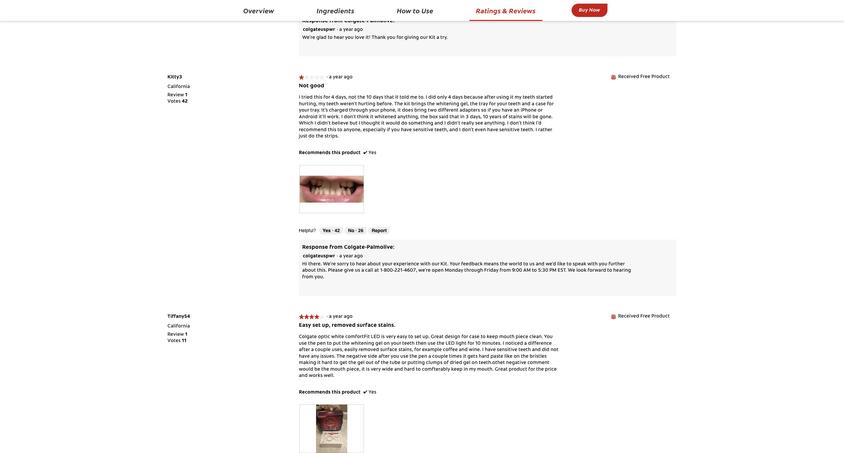 Task type: vqa. For each thing, say whether or not it's contained in the screenshot.
the leftmost THE ON
yes



Task type: locate. For each thing, give the bounding box(es) containing it.
side
[[368, 355, 377, 360]]

9:00
[[512, 269, 522, 274]]

well.
[[324, 374, 335, 379]]

content helpfulness group
[[299, 227, 390, 235]]

1 review photo 1. image from the top
[[300, 165, 364, 214]]

teeth
[[523, 96, 535, 100], [327, 102, 339, 107], [508, 102, 521, 107], [402, 342, 415, 347], [519, 349, 531, 353]]

2 ✔ from the top
[[363, 391, 367, 396]]

votes
[[168, 100, 181, 104], [168, 340, 181, 344]]

1 vertical spatial colgateuspwr
[[303, 255, 335, 259]]

we're inside hi there. we're sorry to hear about your experience with our kit. your feedback means the world to us and we'd like to speak with you further about this. please give us a call at 1-800-221-4607, we're open monday through friday from 9:00 am to 5:30 pm est. we look forward to hearing from you.
[[323, 263, 336, 267]]

us right give
[[355, 269, 360, 274]]

california down tiffanys4 in the bottom left of the page
[[168, 325, 190, 330]]

0 vertical spatial california
[[168, 85, 190, 90]]

0 vertical spatial through
[[349, 109, 368, 113]]

review photo 1. image for set
[[300, 405, 364, 454]]

with
[[420, 263, 431, 267], [588, 263, 598, 267]]

it left gets
[[463, 355, 466, 360]]

1 inside review 1 votes 42
[[185, 93, 188, 98]]

recommends down works in the bottom left of the page
[[299, 391, 331, 396]]

1 vertical spatial surface
[[380, 349, 397, 353]]

recommends for good
[[299, 151, 331, 156]]

like right "paste"
[[504, 355, 513, 360]]

just
[[299, 135, 307, 139]]

1 review from the top
[[168, 93, 184, 98]]

1 horizontal spatial with
[[588, 263, 598, 267]]

0 vertical spatial would
[[386, 122, 400, 126]]

0 vertical spatial recommends this product ✔ yes
[[299, 151, 376, 156]]

⊞ received free product for not good
[[611, 75, 670, 80]]

recommends for set
[[299, 391, 331, 396]]

call
[[365, 269, 373, 274]]

set left up,
[[313, 324, 321, 329]]

0 horizontal spatial that
[[385, 96, 394, 100]]

1 colgate- from the top
[[344, 18, 367, 24]]

our inside hi there. we're sorry to hear about your experience with our kit. your feedback means the world to us and we'd like to speak with you further about this. please give us a call at 1-800-221-4607, we're open monday through friday from 9:00 am to 5:30 pm est. we look forward to hearing from you.
[[432, 263, 439, 267]]

colgate- up love
[[344, 18, 367, 24]]

colgateuspwr for glad
[[303, 28, 335, 32]]

1 free from the top
[[640, 75, 650, 79]]

1 vertical spatial do
[[309, 135, 315, 139]]

gel
[[375, 342, 383, 347], [357, 362, 365, 366], [463, 362, 471, 366]]

0 vertical spatial product
[[652, 75, 670, 79]]

product for easy set up, removed surface stains.
[[342, 391, 361, 396]]

10
[[366, 96, 372, 100], [483, 115, 488, 120], [475, 342, 481, 347]]

helpful?
[[299, 228, 316, 234]]

do down recommend
[[309, 135, 315, 139]]

do
[[401, 122, 407, 126], [309, 135, 315, 139]]

1 horizontal spatial very
[[386, 336, 396, 340]]

have down anything.
[[487, 128, 498, 133]]

1 vertical spatial whitening
[[351, 342, 374, 347]]

gets
[[468, 355, 478, 360]]

list
[[168, 92, 188, 105], [168, 332, 188, 345]]

surface up comfortfit
[[357, 324, 377, 329]]

1 horizontal spatial us
[[530, 263, 535, 267]]

2 vertical spatial 10
[[475, 342, 481, 347]]

set inside colgate optic white comfortfit led is very easy to set up. great design for case to keep mouth piece clean. you use the pen to put the whitening gel on your teeth then use the led light for 10 minutes. i noticed a difference after a couple uses, easily removed surface stains, for example coffee and wine. i have sensitive teeth and did not have any issues. the negative side after you use the pen a couple times it gets hard paste like on the bristles making it hard to get the gel out of the tube or putting clumps of dried gel on teeth.othet negative comment would be the mouth piece, it is very wide and hard to comfterably keep in my mouth. great product for the price and works well.
[[414, 336, 421, 340]]

of left dried
[[444, 362, 449, 366]]

i down said
[[444, 122, 446, 126]]

800-
[[384, 269, 394, 274]]

response for glad
[[302, 18, 328, 24]]

gel down gets
[[463, 362, 471, 366]]

it down any
[[317, 362, 321, 366]]

issues.
[[320, 355, 335, 360]]

gel left the out
[[357, 362, 365, 366]]

from left 9:00
[[500, 269, 511, 274]]

friday
[[484, 269, 499, 274]]

which
[[299, 122, 314, 126]]

you up the tube
[[391, 355, 399, 360]]

0 vertical spatial keep
[[487, 336, 498, 340]]

0 vertical spatial my
[[515, 96, 522, 100]]

0 horizontal spatial didn't
[[317, 122, 331, 126]]

1 vertical spatial ✔
[[363, 391, 367, 396]]

recommends this product ✔ yes
[[299, 151, 376, 156], [299, 391, 376, 396]]

clumps
[[426, 362, 443, 366]]

0 horizontal spatial with
[[420, 263, 431, 267]]

making
[[299, 362, 316, 366]]

you inside colgate optic white comfortfit led is very easy to set up. great design for case to keep mouth piece clean. you use the pen to put the whitening gel on your teeth then use the led light for 10 minutes. i noticed a difference after a couple uses, easily removed surface stains, for example coffee and wine. i have sensitive teeth and did not have any issues. the negative side after you use the pen a couple times it gets hard paste like on the bristles making it hard to get the gel out of the tube or putting clumps of dried gel on teeth.othet negative comment would be the mouth piece, it is very wide and hard to comfterably keep in my mouth. great product for the price and works well.
[[391, 355, 399, 360]]

be inside colgate optic white comfortfit led is very easy to set up. great design for case to keep mouth piece clean. you use the pen to put the whitening gel on your teeth then use the led light for 10 minutes. i noticed a difference after a couple uses, easily removed surface stains, for example coffee and wine. i have sensitive teeth and did not have any issues. the negative side after you use the pen a couple times it gets hard paste like on the bristles making it hard to get the gel out of the tube or putting clumps of dried gel on teeth.othet negative comment would be the mouth piece, it is very wide and hard to comfterably keep in my mouth. great product for the price and works well.
[[314, 368, 320, 373]]

recommends
[[299, 151, 331, 156], [299, 391, 331, 396]]

review for colgate optic white comfortfit led is very easy to set up. great design for case to keep mouth piece clean. you use the pen to put the whitening gel on your teeth then use the led light for 10 minutes. i noticed a difference after a couple uses, easily removed surface stains, for example coffee and wine. i have sensitive teeth and did not have any issues. the negative side after you use the pen a couple times it gets hard paste like on the bristles making it hard to get the gel out of the tube or putting clumps of dried gel on teeth.othet negative comment would be the mouth piece, it is very wide and hard to comfterably keep in my mouth. great product for the price and works well.
[[168, 333, 184, 338]]

· a year ago for good
[[327, 75, 355, 80]]

surface inside colgate optic white comfortfit led is very easy to set up. great design for case to keep mouth piece clean. you use the pen to put the whitening gel on your teeth then use the led light for 10 minutes. i noticed a difference after a couple uses, easily removed surface stains, for example coffee and wine. i have sensitive teeth and did not have any issues. the negative side after you use the pen a couple times it gets hard paste like on the bristles making it hard to get the gel out of the tube or putting clumps of dried gel on teeth.othet negative comment would be the mouth piece, it is very wide and hard to comfterably keep in my mouth. great product for the price and works well.
[[380, 349, 397, 353]]

1 inside review 1 votes 11
[[185, 333, 188, 338]]

tray.
[[310, 109, 320, 113]]

led
[[371, 336, 380, 340], [446, 342, 455, 347]]

2 votes from the top
[[168, 340, 181, 344]]

even
[[475, 128, 486, 133]]

do down anything, at the left top
[[401, 122, 407, 126]]

&
[[502, 6, 508, 15]]

yes · 42
[[323, 228, 340, 234]]

2 review photo 1. image from the top
[[300, 405, 364, 454]]

2 recommends from the top
[[299, 391, 331, 396]]

to left "get"
[[334, 362, 338, 366]]

1 horizontal spatial about
[[367, 263, 381, 267]]

list for helpful?
[[168, 92, 188, 105]]

2 california from the top
[[168, 325, 190, 330]]

to up am
[[523, 263, 528, 267]]

1 ⊞ from the top
[[611, 75, 616, 80]]

0 horizontal spatial days
[[373, 96, 383, 100]]

1 vertical spatial not
[[551, 349, 559, 353]]

not inside i tried this for 4 days, not the 10 days that it told me to. i did only 4 days because after using it my teeth started hurting, my teeth weren't hurting before. the kit brings the whitening gel, the tray for your teeth and a case for your tray. it's charged through your phone, it does bring two different adapters so if you have an iphone or android it'll work. i don't think it whitened anything, the box said that in 3 days, 10 years of stains will be gone. which i didn't believe but i thought it would do something and i didn't really see anything. i don't think i'd recommend this to anyone, especially if you have sensitive teeth, and i don't even have sensitive teeth. i rather just do the strips.
[[349, 96, 356, 100]]

not
[[349, 96, 356, 100], [551, 349, 559, 353]]

like inside colgate optic white comfortfit led is very easy to set up. great design for case to keep mouth piece clean. you use the pen to put the whitening gel on your teeth then use the led light for 10 minutes. i noticed a difference after a couple uses, easily removed surface stains, for example coffee and wine. i have sensitive teeth and did not have any issues. the negative side after you use the pen a couple times it gets hard paste like on the bristles making it hard to get the gel out of the tube or putting clumps of dried gel on teeth.othet negative comment would be the mouth piece, it is very wide and hard to comfterably keep in my mouth. great product for the price and works well.
[[504, 355, 513, 360]]

yes
[[369, 151, 376, 156], [323, 228, 331, 234], [369, 391, 376, 396]]

further
[[609, 263, 625, 267]]

tray
[[479, 102, 488, 107]]

0 vertical spatial we're
[[302, 36, 315, 40]]

your
[[497, 102, 507, 107], [299, 109, 309, 113], [369, 109, 379, 113], [382, 263, 392, 267], [391, 342, 401, 347]]

1 vertical spatial received
[[618, 315, 639, 319]]

it!
[[366, 36, 371, 40]]

removed up the white
[[332, 324, 356, 329]]

0 vertical spatial in
[[460, 115, 465, 120]]

you.
[[315, 275, 324, 280]]

sensitive down noticed
[[497, 349, 517, 353]]

1 ⊞ received free product from the top
[[611, 75, 670, 80]]

0 horizontal spatial 42
[[182, 100, 188, 104]]

1 recommends from the top
[[299, 151, 331, 156]]

1 response from the top
[[302, 18, 328, 24]]

would inside colgate optic white comfortfit led is very easy to set up. great design for case to keep mouth piece clean. you use the pen to put the whitening gel on your teeth then use the led light for 10 minutes. i noticed a difference after a couple uses, easily removed surface stains, for example coffee and wine. i have sensitive teeth and did not have any issues. the negative side after you use the pen a couple times it gets hard paste like on the bristles making it hard to get the gel out of the tube or putting clumps of dried gel on teeth.othet negative comment would be the mouth piece, it is very wide and hard to comfterably keep in my mouth. great product for the price and works well.
[[299, 368, 313, 373]]

0 vertical spatial couple
[[315, 349, 331, 353]]

votes inside review 1 votes 11
[[168, 340, 181, 344]]

2 palmolive: from the top
[[367, 245, 395, 251]]

different
[[438, 109, 459, 113]]

sensitive
[[413, 128, 434, 133], [499, 128, 520, 133], [497, 349, 517, 353]]

i left tried
[[299, 96, 300, 100]]

white
[[331, 336, 344, 340]]

california
[[168, 85, 190, 90], [168, 325, 190, 330]]

0 vertical spatial response
[[302, 18, 328, 24]]

the left world
[[500, 263, 508, 267]]

tiffanys4
[[168, 315, 190, 320]]

hard down putting
[[404, 368, 415, 373]]

1 recommends this product ✔ yes from the top
[[299, 151, 376, 156]]

colgateuspwr up glad
[[303, 28, 335, 32]]

great right up.
[[431, 336, 444, 340]]

and up bristles
[[532, 349, 541, 353]]

42 inside review 1 votes 42
[[182, 100, 188, 104]]

0 vertical spatial do
[[401, 122, 407, 126]]

surface
[[357, 324, 377, 329], [380, 349, 397, 353]]

mouth up noticed
[[499, 336, 515, 340]]

whitening up different
[[436, 102, 459, 107]]

1 vertical spatial keep
[[451, 368, 463, 373]]

colgateuspwr for there.
[[303, 255, 335, 259]]

if
[[488, 109, 491, 113], [387, 128, 390, 133]]

1 product from the top
[[652, 75, 670, 79]]

said
[[439, 115, 448, 120]]

couple
[[315, 349, 331, 353], [432, 355, 448, 360]]

the inside hi there. we're sorry to hear about your experience with our kit. your feedback means the world to us and we'd like to speak with you further about this. please give us a call at 1-800-221-4607, we're open monday through friday from 9:00 am to 5:30 pm est. we look forward to hearing from you.
[[500, 263, 508, 267]]

product down anyone,
[[342, 151, 361, 156]]

would down whitened
[[386, 122, 400, 126]]

1 vertical spatial hear
[[356, 263, 366, 267]]

votes left 11
[[168, 340, 181, 344]]

1 vertical spatial like
[[504, 355, 513, 360]]

don't down really at the right of page
[[462, 128, 474, 133]]

your inside colgate optic white comfortfit led is very easy to set up. great design for case to keep mouth piece clean. you use the pen to put the whitening gel on your teeth then use the led light for 10 minutes. i noticed a difference after a couple uses, easily removed surface stains, for example coffee and wine. i have sensitive teeth and did not have any issues. the negative side after you use the pen a couple times it gets hard paste like on the bristles making it hard to get the gel out of the tube or putting clumps of dried gel on teeth.othet negative comment would be the mouth piece, it is very wide and hard to comfterably keep in my mouth. great product for the price and works well.
[[391, 342, 401, 347]]

you right thank
[[387, 36, 396, 40]]

0 horizontal spatial set
[[313, 324, 321, 329]]

list for colgate optic white comfortfit led is very easy to set up. great design for case to keep mouth piece clean. you use the pen to put the whitening gel on your teeth then use the led light for 10 minutes. i noticed a difference after a couple uses, easily removed surface stains, for example coffee and wine. i have sensitive teeth and did not have any issues. the negative side after you use the pen a couple times it gets hard paste like on the bristles making it hard to get the gel out of the tube or putting clumps of dried gel on teeth.othet negative comment would be the mouth piece, it is very wide and hard to comfterably keep in my mouth. great product for the price and works well.
[[168, 332, 188, 345]]

0 horizontal spatial like
[[504, 355, 513, 360]]

through down hurting
[[349, 109, 368, 113]]

0 vertical spatial did
[[428, 96, 436, 100]]

of right the out
[[375, 362, 380, 366]]

0 vertical spatial days,
[[336, 96, 347, 100]]

1 vertical spatial response from colgate-palmolive:
[[302, 245, 395, 251]]

how to use button
[[390, 4, 440, 18]]

2 free from the top
[[640, 315, 650, 319]]

but
[[350, 122, 358, 126]]

paste
[[491, 355, 503, 360]]

2 colgateuspwr from the top
[[303, 255, 335, 259]]

ago
[[354, 28, 363, 32], [344, 75, 353, 80], [354, 255, 363, 259], [344, 315, 353, 320]]

1 vertical spatial review photo 1. image
[[300, 405, 364, 454]]

hear right glad
[[334, 36, 344, 40]]

piece,
[[347, 368, 361, 373]]

✔ for not good
[[363, 151, 367, 156]]

colgateuspwr · a year ago for to
[[303, 28, 365, 32]]

please
[[328, 269, 343, 274]]

1 response from colgate-palmolive: from the top
[[302, 18, 395, 24]]

hear inside hi there. we're sorry to hear about your experience with our kit. your feedback means the world to us and we'd like to speak with you further about this. please give us a call at 1-800-221-4607, we're open monday through friday from 9:00 am to 5:30 pm est. we look forward to hearing from you.
[[356, 263, 366, 267]]

0 horizontal spatial pen
[[317, 342, 326, 347]]

or inside i tried this for 4 days, not the 10 days that it told me to. i did only 4 days because after using it my teeth started hurting, my teeth weren't hurting before. the kit brings the whitening gel, the tray for your teeth and a case for your tray. it's charged through your phone, it does bring two different adapters so if you have an iphone or android it'll work. i don't think it whitened anything, the box said that in 3 days, 10 years of stains will be gone. which i didn't believe but i thought it would do something and i didn't really see anything. i don't think i'd recommend this to anyone, especially if you have sensitive teeth, and i don't even have sensitive teeth. i rather just do the strips.
[[538, 109, 543, 113]]

i
[[299, 96, 300, 100], [426, 96, 427, 100], [341, 115, 343, 120], [315, 122, 316, 126], [359, 122, 360, 126], [444, 122, 446, 126], [507, 122, 509, 126], [459, 128, 461, 133], [536, 128, 537, 133], [503, 342, 504, 347], [482, 349, 484, 353]]

1 palmolive: from the top
[[367, 18, 395, 24]]

year
[[343, 28, 353, 32], [333, 75, 343, 80], [343, 255, 353, 259], [333, 315, 343, 320]]

0 vertical spatial mouth
[[499, 336, 515, 340]]

2 4 from the left
[[448, 96, 451, 100]]

review photo 1. image for good
[[300, 165, 364, 214]]

1 1 from the top
[[185, 93, 188, 98]]

1 vertical spatial 1
[[185, 333, 188, 338]]

started
[[536, 96, 553, 100]]

2 list from the top
[[168, 332, 188, 345]]

adapters
[[460, 109, 480, 113]]

like inside hi there. we're sorry to hear about your experience with our kit. your feedback means the world to us and we'd like to speak with you further about this. please give us a call at 1-800-221-4607, we're open monday through friday from 9:00 am to 5:30 pm est. we look forward to hearing from you.
[[557, 263, 566, 267]]

my up an
[[515, 96, 522, 100]]

hear up call at the left of page
[[356, 263, 366, 267]]

light
[[456, 342, 467, 347]]

1 horizontal spatial don't
[[462, 128, 474, 133]]

product down noticed
[[509, 368, 527, 373]]

after up making
[[299, 349, 310, 353]]

review for helpful?
[[168, 93, 184, 98]]

1 vertical spatial would
[[299, 368, 313, 373]]

it's
[[321, 109, 328, 113]]

review photo 1. image
[[300, 165, 364, 214], [300, 405, 364, 454]]

two
[[428, 109, 437, 113]]

1 colgateuspwr · a year ago from the top
[[303, 28, 365, 32]]

1 vertical spatial free
[[640, 315, 650, 319]]

2 response from the top
[[302, 245, 328, 251]]

1 vertical spatial negative
[[506, 362, 526, 366]]

to inside button
[[413, 6, 420, 15]]

votes down the kitty3
[[168, 100, 181, 104]]

0 vertical spatial product
[[342, 151, 361, 156]]

whitening down comfortfit
[[351, 342, 374, 347]]

if right so
[[488, 109, 491, 113]]

the up "get"
[[337, 355, 345, 360]]

did inside i tried this for 4 days, not the 10 days that it told me to. i did only 4 days because after using it my teeth started hurting, my teeth weren't hurting before. the kit brings the whitening gel, the tray for your teeth and a case for your tray. it's charged through your phone, it does bring two different adapters so if you have an iphone or android it'll work. i don't think it whitened anything, the box said that in 3 days, 10 years of stains will be gone. which i didn't believe but i thought it would do something and i didn't really see anything. i don't think i'd recommend this to anyone, especially if you have sensitive teeth, and i don't even have sensitive teeth. i rather just do the strips.
[[428, 96, 436, 100]]

response up glad
[[302, 18, 328, 24]]

1 vertical spatial palmolive:
[[367, 245, 395, 251]]

for right tray
[[489, 102, 496, 107]]

2 response from colgate-palmolive: from the top
[[302, 245, 395, 251]]

1 california from the top
[[168, 85, 190, 90]]

put
[[333, 342, 341, 347]]

1 vertical spatial ⊞ received free product
[[611, 315, 670, 320]]

easy
[[299, 324, 311, 329]]

not
[[299, 84, 309, 89]]

a inside i tried this for 4 days, not the 10 days that it told me to. i did only 4 days because after using it my teeth started hurting, my teeth weren't hurting before. the kit brings the whitening gel, the tray for your teeth and a case for your tray. it's charged through your phone, it does bring two different adapters so if you have an iphone or android it'll work. i don't think it whitened anything, the box said that in 3 days, 10 years of stains will be gone. which i didn't believe but i thought it would do something and i didn't really see anything. i don't think i'd recommend this to anyone, especially if you have sensitive teeth, and i don't even have sensitive teeth. i rather just do the strips.
[[532, 102, 534, 107]]

⊞ received free product
[[611, 75, 670, 80], [611, 315, 670, 320]]

1 · a year ago from the top
[[327, 75, 355, 80]]

the inside i tried this for 4 days, not the 10 days that it told me to. i did only 4 days because after using it my teeth started hurting, my teeth weren't hurting before. the kit brings the whitening gel, the tray for your teeth and a case for your tray. it's charged through your phone, it does bring two different adapters so if you have an iphone or android it'll work. i don't think it whitened anything, the box said that in 3 days, 10 years of stains will be gone. which i didn't believe but i thought it would do something and i didn't really see anything. i don't think i'd recommend this to anyone, especially if you have sensitive teeth, and i don't even have sensitive teeth. i rather just do the strips.
[[394, 102, 403, 107]]

0 vertical spatial not
[[349, 96, 356, 100]]

2 colgateuspwr · a year ago from the top
[[303, 255, 365, 259]]

2 review from the top
[[168, 333, 184, 338]]

wine.
[[469, 349, 481, 353]]

1 votes from the top
[[168, 100, 181, 104]]

votes inside review 1 votes 42
[[168, 100, 181, 104]]

that
[[385, 96, 394, 100], [450, 115, 459, 120]]

product
[[342, 151, 361, 156], [509, 368, 527, 373], [342, 391, 361, 396]]

0 vertical spatial us
[[530, 263, 535, 267]]

2 product from the top
[[652, 315, 670, 319]]

0 vertical spatial ⊞
[[611, 75, 616, 80]]

of inside i tried this for 4 days, not the 10 days that it told me to. i did only 4 days because after using it my teeth started hurting, my teeth weren't hurting before. the kit brings the whitening gel, the tray for your teeth and a case for your tray. it's charged through your phone, it does bring two different adapters so if you have an iphone or android it'll work. i don't think it whitened anything, the box said that in 3 days, 10 years of stains will be gone. which i didn't believe but i thought it would do something and i didn't really see anything. i don't think i'd recommend this to anyone, especially if you have sensitive teeth, and i don't even have sensitive teeth. i rather just do the strips.
[[503, 115, 508, 120]]

2 · a year ago from the top
[[327, 315, 355, 320]]

for down then
[[414, 349, 421, 353]]

review inside review 1 votes 42
[[168, 93, 184, 98]]

1 vertical spatial recommends
[[299, 391, 331, 396]]

report
[[372, 228, 387, 234]]

so
[[481, 109, 487, 113]]

from
[[330, 18, 343, 24], [330, 245, 343, 251], [500, 269, 511, 274], [302, 275, 313, 280]]

0 vertical spatial removed
[[332, 324, 356, 329]]

0 vertical spatial case
[[536, 102, 546, 107]]

2 recommends this product ✔ yes from the top
[[299, 391, 376, 396]]

don't up but
[[344, 115, 356, 120]]

1 horizontal spatial 42
[[335, 228, 340, 234]]

in down gets
[[464, 368, 468, 373]]

1 list from the top
[[168, 92, 188, 105]]

1 vertical spatial 42
[[335, 228, 340, 234]]

0 horizontal spatial negative
[[346, 355, 367, 360]]

mouth down "get"
[[330, 368, 346, 373]]

i right wine.
[[482, 349, 484, 353]]

0 vertical spatial 42
[[182, 100, 188, 104]]

with up we're
[[420, 263, 431, 267]]

✔ down the out
[[363, 391, 367, 396]]

think
[[357, 115, 369, 120], [523, 122, 535, 126]]

1 received from the top
[[618, 75, 639, 79]]

if down whitened
[[387, 128, 390, 133]]

1 ✔ from the top
[[363, 151, 367, 156]]

1 vertical spatial ⊞
[[611, 315, 616, 320]]

0 vertical spatial hard
[[479, 355, 489, 360]]

have down the minutes.
[[485, 349, 496, 353]]

surface up the tube
[[380, 349, 397, 353]]

a inside hi there. we're sorry to hear about your experience with our kit. your feedback means the world to us and we'd like to speak with you further about this. please give us a call at 1-800-221-4607, we're open monday through friday from 9:00 am to 5:30 pm est. we look forward to hearing from you.
[[361, 269, 364, 274]]

2 received from the top
[[618, 315, 639, 319]]

1 vertical spatial product
[[509, 368, 527, 373]]

product inside colgate optic white comfortfit led is very easy to set up. great design for case to keep mouth piece clean. you use the pen to put the whitening gel on your teeth then use the led light for 10 minutes. i noticed a difference after a couple uses, easily removed surface stains, for example coffee and wine. i have sensitive teeth and did not have any issues. the negative side after you use the pen a couple times it gets hard paste like on the bristles making it hard to get the gel out of the tube or putting clumps of dried gel on teeth.othet negative comment would be the mouth piece, it is very wide and hard to comfterably keep in my mouth. great product for the price and works well.
[[509, 368, 527, 373]]

colgate
[[299, 336, 317, 340]]

removed up side
[[359, 349, 379, 353]]

colgateuspwr · a year ago up glad
[[303, 28, 365, 32]]

0 horizontal spatial did
[[428, 96, 436, 100]]

2 didn't from the left
[[447, 122, 460, 126]]

anyone,
[[344, 128, 362, 133]]

very down the out
[[371, 368, 381, 373]]

very left 'easy'
[[386, 336, 396, 340]]

palmolive: for your
[[367, 245, 395, 251]]

1 horizontal spatial if
[[488, 109, 491, 113]]

that down different
[[450, 115, 459, 120]]

colgate- for hear
[[344, 245, 367, 251]]

have
[[502, 109, 513, 113], [401, 128, 412, 133], [487, 128, 498, 133], [485, 349, 496, 353], [299, 355, 310, 360]]

response up there.
[[302, 245, 328, 251]]

led up coffee
[[446, 342, 455, 347]]

1 vertical spatial colgateuspwr · a year ago
[[303, 255, 365, 259]]

your inside hi there. we're sorry to hear about your experience with our kit. your feedback means the world to us and we'd like to speak with you further about this. please give us a call at 1-800-221-4607, we're open monday through friday from 9:00 am to 5:30 pm est. we look forward to hearing from you.
[[382, 263, 392, 267]]

palmolive:
[[367, 18, 395, 24], [367, 245, 395, 251]]

on down gets
[[472, 362, 478, 366]]

0 horizontal spatial keep
[[451, 368, 463, 373]]

1 horizontal spatial didn't
[[447, 122, 460, 126]]

recommends this product ✔ yes for good
[[299, 151, 376, 156]]

response from colgate-palmolive:
[[302, 18, 395, 24], [302, 245, 395, 251]]

0 vertical spatial like
[[557, 263, 566, 267]]

year up weren't
[[333, 75, 343, 80]]

0 vertical spatial if
[[488, 109, 491, 113]]

2 with from the left
[[588, 263, 598, 267]]

pen down the optic
[[317, 342, 326, 347]]

1 vertical spatial list
[[168, 332, 188, 345]]

1 vertical spatial did
[[542, 349, 550, 353]]

year up sorry
[[343, 255, 353, 259]]

2 ⊞ received free product from the top
[[611, 315, 670, 320]]

from down ingredients button
[[330, 18, 343, 24]]

0 vertical spatial review
[[168, 93, 184, 98]]

great down teeth.othet
[[495, 368, 508, 373]]

1 horizontal spatial whitening
[[436, 102, 459, 107]]

didn't
[[317, 122, 331, 126], [447, 122, 460, 126]]

received for easy set up, removed surface stains.
[[618, 315, 639, 319]]

palmolive: for thank
[[367, 18, 395, 24]]

2 vertical spatial on
[[472, 362, 478, 366]]

1 vertical spatial product
[[652, 315, 670, 319]]

overview button
[[237, 4, 281, 18]]

through down feedback
[[464, 269, 483, 274]]

2 1 from the top
[[185, 333, 188, 338]]

2 ⊞ from the top
[[611, 315, 616, 320]]

0 horizontal spatial not
[[349, 96, 356, 100]]

removed
[[332, 324, 356, 329], [359, 349, 379, 353]]

the down colgate
[[308, 342, 316, 347]]

votes for colgate optic white comfortfit led is very easy to set up. great design for case to keep mouth piece clean. you use the pen to put the whitening gel on your teeth then use the led light for 10 minutes. i noticed a difference after a couple uses, easily removed surface stains, for example coffee and wine. i have sensitive teeth and did not have any issues. the negative side after you use the pen a couple times it gets hard paste like on the bristles making it hard to get the gel out of the tube or putting clumps of dried gel on teeth.othet negative comment would be the mouth piece, it is very wide and hard to comfterably keep in my mouth. great product for the price and works well.
[[168, 340, 181, 344]]

recommend
[[299, 128, 327, 133]]

case down started
[[536, 102, 546, 107]]

be up i'd
[[533, 115, 539, 120]]

it
[[395, 96, 399, 100], [510, 96, 514, 100], [398, 109, 401, 113], [370, 115, 374, 120], [381, 122, 385, 126], [463, 355, 466, 360], [317, 362, 321, 366], [362, 368, 365, 373]]

0 horizontal spatial removed
[[332, 324, 356, 329]]

0 horizontal spatial us
[[355, 269, 360, 274]]

product
[[652, 75, 670, 79], [652, 315, 670, 319]]

· a year ago up easy set up, removed surface stains.
[[327, 315, 355, 320]]

0 vertical spatial our
[[420, 36, 428, 40]]

is down the out
[[366, 368, 370, 373]]

negative down noticed
[[506, 362, 526, 366]]

0 horizontal spatial our
[[420, 36, 428, 40]]

product down piece,
[[342, 391, 361, 396]]

keep down dried
[[451, 368, 463, 373]]

1 vertical spatial is
[[366, 368, 370, 373]]

1 colgateuspwr from the top
[[303, 28, 335, 32]]

2 colgate- from the top
[[344, 245, 367, 251]]

review inside review 1 votes 11
[[168, 333, 184, 338]]

0 horizontal spatial 10
[[366, 96, 372, 100]]

recommends this product ✔ yes for set
[[299, 391, 376, 396]]

1 horizontal spatial days
[[452, 96, 463, 100]]

2 vertical spatial hard
[[404, 368, 415, 373]]

hi there. we're sorry to hear about your experience with our kit. your feedback means the world to us and we'd like to speak with you further about this. please give us a call at 1-800-221-4607, we're open monday through friday from 9:00 am to 5:30 pm est. we look forward to hearing from you.
[[302, 263, 631, 280]]

0 vertical spatial very
[[386, 336, 396, 340]]

1 vertical spatial our
[[432, 263, 439, 267]]

sorry
[[337, 263, 349, 267]]

to inside i tried this for 4 days, not the 10 days that it told me to. i did only 4 days because after using it my teeth started hurting, my teeth weren't hurting before. the kit brings the whitening gel, the tray for your teeth and a case for your tray. it's charged through your phone, it does bring two different adapters so if you have an iphone or android it'll work. i don't think it whitened anything, the box said that in 3 days, 10 years of stains will be gone. which i didn't believe but i thought it would do something and i didn't really see anything. i don't think i'd recommend this to anyone, especially if you have sensitive teeth, and i don't even have sensitive teeth. i rather just do the strips.
[[338, 128, 342, 133]]

response from colgate-palmolive: down ingredients button
[[302, 18, 395, 24]]

of
[[503, 115, 508, 120], [375, 362, 380, 366], [444, 362, 449, 366]]

see
[[475, 122, 483, 126]]



Task type: describe. For each thing, give the bounding box(es) containing it.
hi
[[302, 263, 307, 267]]

1 vertical spatial my
[[319, 102, 325, 107]]

it right piece,
[[362, 368, 365, 373]]

you down whitened
[[391, 128, 400, 133]]

and up teeth,
[[435, 122, 443, 126]]

sensitive down stains
[[499, 128, 520, 133]]

then
[[416, 342, 427, 347]]

gel,
[[461, 102, 469, 107]]

2 vertical spatial don't
[[462, 128, 474, 133]]

i right anything.
[[507, 122, 509, 126]]

the up hurting
[[358, 96, 365, 100]]

phone,
[[381, 109, 396, 113]]

sensitive inside colgate optic white comfortfit led is very easy to set up. great design for case to keep mouth piece clean. you use the pen to put the whitening gel on your teeth then use the led light for 10 minutes. i noticed a difference after a couple uses, easily removed surface stains, for example coffee and wine. i have sensitive teeth and did not have any issues. the negative side after you use the pen a couple times it gets hard paste like on the bristles making it hard to get the gel out of the tube or putting clumps of dried gel on teeth.othet negative comment would be the mouth piece, it is very wide and hard to comfterably keep in my mouth. great product for the price and works well.
[[497, 349, 517, 353]]

means
[[484, 263, 499, 267]]

give
[[344, 269, 354, 274]]

design
[[445, 336, 460, 340]]

and down light
[[459, 349, 468, 353]]

i tried this for 4 days, not the 10 days that it told me to. i did only 4 days because after using it my teeth started hurting, my teeth weren't hurting before. the kit brings the whitening gel, the tray for your teeth and a case for your tray. it's charged through your phone, it does bring two different adapters so if you have an iphone or android it'll work. i don't think it whitened anything, the box said that in 3 days, 10 years of stains will be gone. which i didn't believe but i thought it would do something and i didn't really see anything. i don't think i'd recommend this to anyone, especially if you have sensitive teeth, and i don't even have sensitive teeth. i rather just do the strips.
[[299, 96, 554, 139]]

example
[[422, 349, 442, 353]]

and left works in the bottom left of the page
[[299, 374, 308, 379]]

this up strips.
[[328, 128, 336, 133]]

it'll
[[319, 115, 326, 120]]

2 horizontal spatial my
[[515, 96, 522, 100]]

to down putting
[[416, 368, 421, 373]]

to up we
[[567, 263, 572, 267]]

i right teeth,
[[459, 128, 461, 133]]

dried
[[450, 362, 462, 366]]

⊞ received free product for easy set up, removed surface stains.
[[611, 315, 670, 320]]

0 vertical spatial led
[[371, 336, 380, 340]]

box
[[429, 115, 438, 120]]

android
[[299, 115, 318, 120]]

0 horizontal spatial is
[[366, 368, 370, 373]]

hearing
[[613, 269, 631, 274]]

the down comment
[[536, 368, 544, 373]]

ratings & reviews
[[476, 6, 536, 15]]

after inside i tried this for 4 days, not the 10 days that it told me to. i did only 4 days because after using it my teeth started hurting, my teeth weren't hurting before. the kit brings the whitening gel, the tray for your teeth and a case for your tray. it's charged through your phone, it does bring two different adapters so if you have an iphone or android it'll work. i don't think it whitened anything, the box said that in 3 days, 10 years of stains will be gone. which i didn't believe but i thought it would do something and i didn't really see anything. i don't think i'd recommend this to anyone, especially if you have sensitive teeth, and i don't even have sensitive teeth. i rather just do the strips.
[[484, 96, 495, 100]]

me
[[410, 96, 417, 100]]

or inside colgate optic white comfortfit led is very easy to set up. great design for case to keep mouth piece clean. you use the pen to put the whitening gel on your teeth then use the led light for 10 minutes. i noticed a difference after a couple uses, easily removed surface stains, for example coffee and wine. i have sensitive teeth and did not have any issues. the negative side after you use the pen a couple times it gets hard paste like on the bristles making it hard to get the gel out of the tube or putting clumps of dried gel on teeth.othet negative comment would be the mouth piece, it is very wide and hard to comfterably keep in my mouth. great product for the price and works well.
[[402, 362, 406, 366]]

easy set up, removed surface stains.
[[299, 324, 396, 329]]

years
[[489, 115, 502, 120]]

the down because at the top right
[[470, 102, 478, 107]]

and inside hi there. we're sorry to hear about your experience with our kit. your feedback means the world to us and we'd like to speak with you further about this. please give us a call at 1-800-221-4607, we're open monday through friday from 9:00 am to 5:30 pm est. we look forward to hearing from you.
[[536, 263, 545, 267]]

0 vertical spatial set
[[313, 324, 321, 329]]

0 vertical spatial great
[[431, 336, 444, 340]]

uses,
[[332, 349, 343, 353]]

0 horizontal spatial surface
[[357, 324, 377, 329]]

not inside colgate optic white comfortfit led is very easy to set up. great design for case to keep mouth piece clean. you use the pen to put the whitening gel on your teeth then use the led light for 10 minutes. i noticed a difference after a couple uses, easily removed surface stains, for example coffee and wine. i have sensitive teeth and did not have any issues. the negative side after you use the pen a couple times it gets hard paste like on the bristles making it hard to get the gel out of the tube or putting clumps of dried gel on teeth.othet negative comment would be the mouth piece, it is very wide and hard to comfterably keep in my mouth. great product for the price and works well.
[[551, 349, 559, 353]]

0 horizontal spatial of
[[375, 362, 380, 366]]

experience
[[394, 263, 419, 267]]

1 horizontal spatial on
[[472, 362, 478, 366]]

through inside i tried this for 4 days, not the 10 days that it told me to. i did only 4 days because after using it my teeth started hurting, my teeth weren't hurting before. the kit brings the whitening gel, the tray for your teeth and a case for your tray. it's charged through your phone, it does bring two different adapters so if you have an iphone or android it'll work. i don't think it whitened anything, the box said that in 3 days, 10 years of stains will be gone. which i didn't believe but i thought it would do something and i didn't really see anything. i don't think i'd recommend this to anyone, especially if you have sensitive teeth, and i don't even have sensitive teeth. i rather just do the strips.
[[349, 109, 368, 113]]

optic
[[318, 336, 330, 340]]

does
[[402, 109, 413, 113]]

1 horizontal spatial great
[[495, 368, 508, 373]]

the up easily
[[342, 342, 350, 347]]

0 horizontal spatial use
[[299, 342, 307, 347]]

2 vertical spatial after
[[379, 355, 390, 360]]

in inside i tried this for 4 days, not the 10 days that it told me to. i did only 4 days because after using it my teeth started hurting, my teeth weren't hurting before. the kit brings the whitening gel, the tray for your teeth and a case for your tray. it's charged through your phone, it does bring two different adapters so if you have an iphone or android it'll work. i don't think it whitened anything, the box said that in 3 days, 10 years of stains will be gone. which i didn't believe but i thought it would do something and i didn't really see anything. i don't think i'd recommend this to anyone, especially if you have sensitive teeth, and i don't even have sensitive teeth. i rather just do the strips.
[[460, 115, 465, 120]]

we're
[[418, 269, 431, 274]]

0 horizontal spatial hear
[[334, 36, 344, 40]]

rather
[[538, 128, 552, 133]]

0 vertical spatial 10
[[366, 96, 372, 100]]

how to use
[[397, 6, 433, 15]]

and up "iphone"
[[522, 102, 531, 107]]

1 for helpful?
[[185, 93, 188, 98]]

buy
[[579, 6, 588, 13]]

0 horizontal spatial days,
[[336, 96, 347, 100]]

i right to.
[[426, 96, 427, 100]]

it right using at right
[[510, 96, 514, 100]]

2 days from the left
[[452, 96, 463, 100]]

the up piece,
[[349, 362, 356, 366]]

⊞ for easy set up, removed surface stains.
[[611, 315, 616, 320]]

through inside hi there. we're sorry to hear about your experience with our kit. your feedback means the world to us and we'd like to speak with you further about this. please give us a call at 1-800-221-4607, we're open monday through friday from 9:00 am to 5:30 pm est. we look forward to hearing from you.
[[464, 269, 483, 274]]

no
[[348, 228, 354, 234]]

0 horizontal spatial gel
[[357, 362, 365, 366]]

1 4 from the left
[[331, 96, 334, 100]]

teeth down noticed
[[519, 349, 531, 353]]

get
[[340, 362, 347, 366]]

product for easy set up, removed surface stains.
[[652, 315, 670, 319]]

0 horizontal spatial think
[[357, 115, 369, 120]]

yes for set
[[369, 391, 376, 396]]

case inside i tried this for 4 days, not the 10 days that it told me to. i did only 4 days because after using it my teeth started hurting, my teeth weren't hurting before. the kit brings the whitening gel, the tray for your teeth and a case for your tray. it's charged through your phone, it does bring two different adapters so if you have an iphone or android it'll work. i don't think it whitened anything, the box said that in 3 days, 10 years of stains will be gone. which i didn't believe but i thought it would do something and i didn't really see anything. i don't think i'd recommend this to anyone, especially if you have sensitive teeth, and i don't even have sensitive teeth. i rather just do the strips.
[[536, 102, 546, 107]]

1 vertical spatial pen
[[418, 355, 427, 360]]

teeth up "iphone"
[[523, 96, 535, 100]]

· a year ago for set
[[327, 315, 355, 320]]

bristles
[[530, 355, 547, 360]]

any
[[311, 355, 319, 360]]

california for colgate optic white comfortfit led is very easy to set up. great design for case to keep mouth piece clean. you use the pen to put the whitening gel on your teeth then use the led light for 10 minutes. i noticed a difference after a couple uses, easily removed surface stains, for example coffee and wine. i have sensitive teeth and did not have any issues. the negative side after you use the pen a couple times it gets hard paste like on the bristles making it hard to get the gel out of the tube or putting clumps of dried gel on teeth.othet negative comment would be the mouth piece, it is very wide and hard to comfterably keep in my mouth. great product for the price and works well.
[[168, 325, 190, 330]]

iphone
[[521, 109, 537, 113]]

clean.
[[530, 336, 543, 340]]

yes inside content helpfulness group
[[323, 228, 331, 234]]

overview
[[243, 6, 274, 15]]

speak
[[573, 263, 586, 267]]

the inside colgate optic white comfortfit led is very easy to set up. great design for case to keep mouth piece clean. you use the pen to put the whitening gel on your teeth then use the led light for 10 minutes. i noticed a difference after a couple uses, easily removed surface stains, for example coffee and wine. i have sensitive teeth and did not have any issues. the negative side after you use the pen a couple times it gets hard paste like on the bristles making it hard to get the gel out of the tube or putting clumps of dried gel on teeth.othet negative comment would be the mouth piece, it is very wide and hard to comfterably keep in my mouth. great product for the price and works well.
[[337, 355, 345, 360]]

ago down 26
[[354, 255, 363, 259]]

1 horizontal spatial gel
[[375, 342, 383, 347]]

sensitive down something
[[413, 128, 434, 133]]

have down anything, at the left top
[[401, 128, 412, 133]]

26
[[358, 228, 363, 234]]

i'd
[[536, 122, 542, 126]]

use
[[422, 6, 433, 15]]

1 horizontal spatial use
[[400, 355, 408, 360]]

received for not good
[[618, 75, 639, 79]]

1 vertical spatial us
[[355, 269, 360, 274]]

you left love
[[345, 36, 354, 40]]

to up the minutes.
[[481, 336, 486, 340]]

look
[[577, 269, 587, 274]]

it down whitened
[[381, 122, 385, 126]]

your down hurting
[[369, 109, 379, 113]]

the up the well.
[[321, 368, 329, 373]]

★★★★★ for set
[[299, 315, 325, 320]]

glad
[[316, 36, 327, 40]]

kit
[[404, 102, 410, 107]]

1 horizontal spatial days,
[[470, 115, 482, 120]]

ingredients button
[[310, 4, 361, 18]]

from down yes · 42
[[330, 245, 343, 251]]

i right but
[[359, 122, 360, 126]]

11
[[182, 340, 187, 344]]

work.
[[327, 115, 340, 120]]

your down using at right
[[497, 102, 507, 107]]

stains
[[509, 115, 522, 120]]

year down ingredients button
[[343, 28, 353, 32]]

1 for colgate optic white comfortfit led is very easy to set up. great design for case to keep mouth piece clean. you use the pen to put the whitening gel on your teeth then use the led light for 10 minutes. i noticed a difference after a couple uses, easily removed surface stains, for example coffee and wine. i have sensitive teeth and did not have any issues. the negative side after you use the pen a couple times it gets hard paste like on the bristles making it hard to get the gel out of the tube or putting clumps of dried gel on teeth.othet negative comment would be the mouth piece, it is very wide and hard to comfterably keep in my mouth. great product for the price and works well.
[[185, 333, 188, 338]]

have left an
[[502, 109, 513, 113]]

gone.
[[540, 115, 553, 120]]

1 horizontal spatial couple
[[432, 355, 448, 360]]

monday
[[445, 269, 463, 274]]

this down strips.
[[332, 151, 341, 156]]

it left does
[[398, 109, 401, 113]]

thank
[[372, 36, 386, 40]]

free for easy set up, removed surface stains.
[[640, 315, 650, 319]]

to down further
[[607, 269, 612, 274]]

buy now
[[579, 6, 600, 13]]

the down recommend
[[316, 135, 324, 139]]

noticed
[[505, 342, 523, 347]]

ago up weren't
[[344, 75, 353, 80]]

0 vertical spatial is
[[381, 336, 385, 340]]

0 vertical spatial about
[[367, 263, 381, 267]]

colgateuspwr · a year ago for we're
[[303, 255, 365, 259]]

1 didn't from the left
[[317, 122, 331, 126]]

reviews
[[509, 6, 536, 15]]

0 horizontal spatial hard
[[322, 362, 332, 366]]

to left 'put'
[[327, 342, 332, 347]]

1 horizontal spatial hard
[[404, 368, 415, 373]]

how
[[397, 6, 411, 15]]

free for not good
[[640, 75, 650, 79]]

really
[[462, 122, 474, 126]]

you up years at the right of the page
[[492, 109, 501, 113]]

ago up love
[[354, 28, 363, 32]]

1 vertical spatial don't
[[510, 122, 522, 126]]

0 horizontal spatial very
[[371, 368, 381, 373]]

product for not good
[[342, 151, 361, 156]]

weren't
[[340, 102, 357, 107]]

colgate- for love
[[344, 18, 367, 24]]

california for helpful?
[[168, 85, 190, 90]]

this down the well.
[[332, 391, 341, 396]]

for up wine.
[[468, 342, 474, 347]]

you inside hi there. we're sorry to hear about your experience with our kit. your feedback means the world to us and we'd like to speak with you further about this. please give us a call at 1-800-221-4607, we're open monday through friday from 9:00 am to 5:30 pm est. we look forward to hearing from you.
[[599, 263, 607, 267]]

and down the tube
[[394, 368, 403, 373]]

did inside colgate optic white comfortfit led is very easy to set up. great design for case to keep mouth piece clean. you use the pen to put the whitening gel on your teeth then use the led light for 10 minutes. i noticed a difference after a couple uses, easily removed surface stains, for example coffee and wine. i have sensitive teeth and did not have any issues. the negative side after you use the pen a couple times it gets hard paste like on the bristles making it hard to get the gel out of the tube or putting clumps of dried gel on teeth.othet negative comment would be the mouth piece, it is very wide and hard to comfterably keep in my mouth. great product for the price and works well.
[[542, 349, 550, 353]]

try.
[[440, 36, 448, 40]]

1 days from the left
[[373, 96, 383, 100]]

2 horizontal spatial on
[[514, 355, 520, 360]]

pm
[[550, 269, 557, 274]]

would inside i tried this for 4 days, not the 10 days that it told me to. i did only 4 days because after using it my teeth started hurting, my teeth weren't hurting before. the kit brings the whitening gel, the tray for your teeth and a case for your tray. it's charged through your phone, it does bring two different adapters so if you have an iphone or android it'll work. i don't think it whitened anything, the box said that in 3 days, 10 years of stains will be gone. which i didn't believe but i thought it would do something and i didn't really see anything. i don't think i'd recommend this to anyone, especially if you have sensitive teeth, and i don't even have sensitive teeth. i rather just do the strips.
[[386, 122, 400, 126]]

for down started
[[547, 102, 554, 107]]

2 horizontal spatial use
[[428, 342, 436, 347]]

putting
[[408, 362, 425, 366]]

✔ for easy set up, removed surface stains.
[[363, 391, 367, 396]]

product for not good
[[652, 75, 670, 79]]

teeth up charged
[[327, 102, 339, 107]]

kitty3
[[168, 75, 182, 80]]

giving
[[404, 36, 419, 40]]

am
[[523, 269, 531, 274]]

42 inside content helpfulness group
[[335, 228, 340, 234]]

1 vertical spatial led
[[446, 342, 455, 347]]

charged
[[329, 109, 348, 113]]

ago up easy set up, removed surface stains.
[[344, 315, 353, 320]]

teeth,
[[435, 128, 448, 133]]

for up light
[[462, 336, 468, 340]]

1 vertical spatial mouth
[[330, 368, 346, 373]]

in inside colgate optic white comfortfit led is very easy to set up. great design for case to keep mouth piece clean. you use the pen to put the whitening gel on your teeth then use the led light for 10 minutes. i noticed a difference after a couple uses, easily removed surface stains, for example coffee and wine. i have sensitive teeth and did not have any issues. the negative side after you use the pen a couple times it gets hard paste like on the bristles making it hard to get the gel out of the tube or putting clumps of dried gel on teeth.othet negative comment would be the mouth piece, it is very wide and hard to comfterably keep in my mouth. great product for the price and works well.
[[464, 368, 468, 373]]

0 vertical spatial don't
[[344, 115, 356, 120]]

2 horizontal spatial gel
[[463, 362, 471, 366]]

for left giving
[[397, 36, 403, 40]]

1 horizontal spatial that
[[450, 115, 459, 120]]

the left bristles
[[521, 355, 529, 360]]

1 horizontal spatial keep
[[487, 336, 498, 340]]

and right teeth,
[[449, 128, 458, 133]]

for up it's on the left
[[324, 96, 330, 100]]

est.
[[558, 269, 567, 274]]

★★★★★ for good
[[299, 75, 325, 80]]

1 with from the left
[[420, 263, 431, 267]]

1 horizontal spatial of
[[444, 362, 449, 366]]

i down i'd
[[536, 128, 537, 133]]

1 horizontal spatial mouth
[[499, 336, 515, 340]]

no · 26
[[348, 228, 363, 234]]

review 1 votes 11
[[168, 333, 188, 344]]

i left noticed
[[503, 342, 504, 347]]

my inside colgate optic white comfortfit led is very easy to set up. great design for case to keep mouth piece clean. you use the pen to put the whitening gel on your teeth then use the led light for 10 minutes. i noticed a difference after a couple uses, easily removed surface stains, for example coffee and wine. i have sensitive teeth and did not have any issues. the negative side after you use the pen a couple times it gets hard paste like on the bristles making it hard to get the gel out of the tube or putting clumps of dried gel on teeth.othet negative comment would be the mouth piece, it is very wide and hard to comfterably keep in my mouth. great product for the price and works well.
[[469, 368, 476, 373]]

1 vertical spatial if
[[387, 128, 390, 133]]

whitening inside i tried this for 4 days, not the 10 days that it told me to. i did only 4 days because after using it my teeth started hurting, my teeth weren't hurting before. the kit brings the whitening gel, the tray for your teeth and a case for your tray. it's charged through your phone, it does bring two different adapters so if you have an iphone or android it'll work. i don't think it whitened anything, the box said that in 3 days, 10 years of stains will be gone. which i didn't believe but i thought it would do something and i didn't really see anything. i don't think i'd recommend this to anyone, especially if you have sensitive teeth, and i don't even have sensitive teeth. i rather just do the strips.
[[436, 102, 459, 107]]

teeth up stains,
[[402, 342, 415, 347]]

review 1 votes 42
[[168, 93, 188, 104]]

coffee
[[443, 349, 458, 353]]

case inside colgate optic white comfortfit led is very easy to set up. great design for case to keep mouth piece clean. you use the pen to put the whitening gel on your teeth then use the led light for 10 minutes. i noticed a difference after a couple uses, easily removed surface stains, for example coffee and wine. i have sensitive teeth and did not have any issues. the negative side after you use the pen a couple times it gets hard paste like on the bristles making it hard to get the gel out of the tube or putting clumps of dried gel on teeth.othet negative comment would be the mouth piece, it is very wide and hard to comfterably keep in my mouth. great product for the price and works well.
[[469, 336, 480, 340]]

only
[[437, 96, 447, 100]]

kit
[[429, 36, 435, 40]]

open
[[432, 269, 444, 274]]

have up making
[[299, 355, 310, 360]]

to up give
[[350, 263, 355, 267]]

your down "hurting,"
[[299, 109, 309, 113]]

response from colgate-palmolive: for you
[[302, 18, 395, 24]]

1 horizontal spatial negative
[[506, 362, 526, 366]]

0 horizontal spatial after
[[299, 349, 310, 353]]

0 vertical spatial that
[[385, 96, 394, 100]]

it up thought
[[370, 115, 374, 120]]

1-
[[380, 269, 384, 274]]

0 vertical spatial negative
[[346, 355, 367, 360]]

thought
[[361, 122, 380, 126]]

i up believe
[[341, 115, 343, 120]]

i up recommend
[[315, 122, 316, 126]]

0 horizontal spatial on
[[384, 342, 390, 347]]

the up 'example'
[[437, 342, 445, 347]]

we're glad to hear you love it! thank you for giving our kit a try.
[[302, 36, 448, 40]]

before.
[[377, 102, 393, 107]]

1 horizontal spatial do
[[401, 122, 407, 126]]

yes for good
[[369, 151, 376, 156]]

teeth up an
[[508, 102, 521, 107]]

0 horizontal spatial couple
[[315, 349, 331, 353]]

10 inside colgate optic white comfortfit led is very easy to set up. great design for case to keep mouth piece clean. you use the pen to put the whitening gel on your teeth then use the led light for 10 minutes. i noticed a difference after a couple uses, easily removed surface stains, for example coffee and wine. i have sensitive teeth and did not have any issues. the negative side after you use the pen a couple times it gets hard paste like on the bristles making it hard to get the gel out of the tube or putting clumps of dried gel on teeth.othet negative comment would be the mouth piece, it is very wide and hard to comfterably keep in my mouth. great product for the price and works well.
[[475, 342, 481, 347]]

the up putting
[[410, 355, 417, 360]]

2 horizontal spatial hard
[[479, 355, 489, 360]]

the up something
[[421, 115, 428, 120]]

response from colgate-palmolive: for to
[[302, 245, 395, 251]]

1 vertical spatial about
[[302, 269, 316, 274]]

0 horizontal spatial do
[[309, 135, 315, 139]]

year up easy set up, removed surface stains.
[[333, 315, 343, 320]]

removed inside colgate optic white comfortfit led is very easy to set up. great design for case to keep mouth piece clean. you use the pen to put the whitening gel on your teeth then use the led light for 10 minutes. i noticed a difference after a couple uses, easily removed surface stains, for example coffee and wine. i have sensitive teeth and did not have any issues. the negative side after you use the pen a couple times it gets hard paste like on the bristles making it hard to get the gel out of the tube or putting clumps of dried gel on teeth.othet negative comment would be the mouth piece, it is very wide and hard to comfterably keep in my mouth. great product for the price and works well.
[[359, 349, 379, 353]]

from left the you.
[[302, 275, 313, 280]]

the up two
[[427, 102, 435, 107]]

for down comment
[[529, 368, 535, 373]]

bring
[[414, 109, 427, 113]]

0 vertical spatial pen
[[317, 342, 326, 347]]

an
[[514, 109, 520, 113]]

it left told
[[395, 96, 399, 100]]

to right 'easy'
[[408, 336, 413, 340]]

difference
[[528, 342, 552, 347]]

to right am
[[532, 269, 537, 274]]

the up wide
[[381, 362, 389, 366]]

1 horizontal spatial think
[[523, 122, 535, 126]]

response for there.
[[302, 245, 328, 251]]

⊞ for not good
[[611, 75, 616, 80]]

be inside i tried this for 4 days, not the 10 days that it told me to. i did only 4 days because after using it my teeth started hurting, my teeth weren't hurting before. the kit brings the whitening gel, the tray for your teeth and a case for your tray. it's charged through your phone, it does bring two different adapters so if you have an iphone or android it'll work. i don't think it whitened anything, the box said that in 3 days, 10 years of stains will be gone. which i didn't believe but i thought it would do something and i didn't really see anything. i don't think i'd recommend this to anyone, especially if you have sensitive teeth, and i don't even have sensitive teeth. i rather just do the strips.
[[533, 115, 539, 120]]

something
[[409, 122, 433, 126]]

whitening inside colgate optic white comfortfit led is very easy to set up. great design for case to keep mouth piece clean. you use the pen to put the whitening gel on your teeth then use the led light for 10 minutes. i noticed a difference after a couple uses, easily removed surface stains, for example coffee and wine. i have sensitive teeth and did not have any issues. the negative side after you use the pen a couple times it gets hard paste like on the bristles making it hard to get the gel out of the tube or putting clumps of dried gel on teeth.othet negative comment would be the mouth piece, it is very wide and hard to comfterably keep in my mouth. great product for the price and works well.
[[351, 342, 374, 347]]

easy
[[397, 336, 407, 340]]

will
[[523, 115, 532, 120]]

2 horizontal spatial 10
[[483, 115, 488, 120]]

votes for helpful?
[[168, 100, 181, 104]]

to right glad
[[328, 36, 333, 40]]

this right tried
[[314, 96, 322, 100]]



